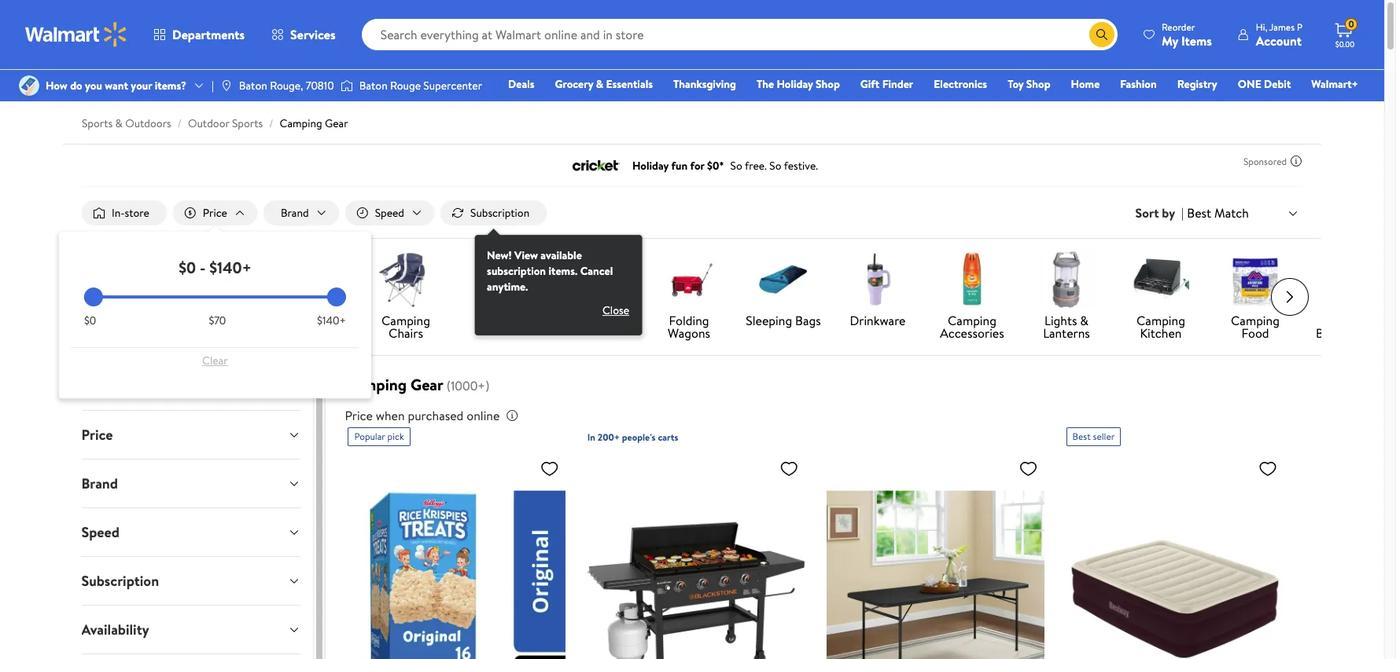 Task type: vqa. For each thing, say whether or not it's contained in the screenshot.
REGISTRY link
yes



Task type: describe. For each thing, give the bounding box(es) containing it.
debit
[[1264, 76, 1291, 92]]

0 vertical spatial brand button
[[263, 201, 339, 226]]

best match
[[1187, 204, 1249, 222]]

camping chairs
[[382, 312, 430, 342]]

reorder my items
[[1162, 20, 1212, 49]]

camping accessories
[[940, 312, 1004, 342]]

lights & lanterns
[[1043, 312, 1090, 342]]

sports & outdoors link
[[82, 116, 171, 131]]

your
[[131, 78, 152, 94]]

essentials
[[606, 76, 653, 92]]

the holiday shop
[[757, 76, 840, 92]]

best seller
[[1073, 430, 1115, 444]]

outdoors
[[125, 116, 171, 131]]

how do you want your items?
[[46, 78, 186, 94]]

canopies image
[[566, 252, 623, 308]]

1 sports from the left
[[82, 116, 113, 131]]

deals link
[[501, 76, 542, 93]]

new!
[[487, 248, 512, 264]]

hiking
[[1327, 312, 1362, 330]]

folding wagons link
[[648, 252, 730, 343]]

subscription inside button
[[470, 205, 530, 221]]

0 horizontal spatial |
[[212, 78, 214, 94]]

camping kitchen image
[[1133, 252, 1189, 308]]

$0 for $0 - $140+
[[179, 257, 196, 279]]

by
[[1162, 205, 1175, 222]]

1 / from the left
[[178, 116, 182, 131]]

air mattress image
[[283, 252, 340, 308]]

do
[[70, 78, 82, 94]]

hiking & backpacking
[[1316, 312, 1384, 342]]

$0 for $0
[[84, 313, 96, 329]]

baton for baton rouge, 70810
[[239, 78, 267, 94]]

popular
[[354, 430, 385, 444]]

sleeping bags
[[746, 312, 821, 330]]

ad disclaimer and feedback for skylinedisplayad image
[[1290, 155, 1303, 168]]

outdoor sports link
[[188, 116, 263, 131]]

one
[[1238, 76, 1261, 92]]

carts
[[658, 431, 678, 444]]

grocery & essentials
[[555, 76, 653, 92]]

1 horizontal spatial gear
[[325, 116, 348, 131]]

& for grocery
[[596, 76, 603, 92]]

speed tab
[[69, 509, 313, 557]]

search icon image
[[1096, 28, 1108, 41]]

available
[[541, 248, 582, 264]]

$0.00
[[1335, 39, 1355, 50]]

add to favorites list, blackstone 4-burner 36" griddle cooking station with hard cover image
[[780, 459, 799, 479]]

sports & outdoors / outdoor sports / camping gear
[[82, 116, 348, 131]]

hi,
[[1256, 20, 1267, 33]]

subscription tab
[[69, 558, 313, 606]]

speed inside sort and filter section element
[[375, 205, 404, 221]]

canopies link
[[554, 252, 636, 330]]

200+
[[598, 431, 620, 444]]

availability tab
[[69, 607, 313, 655]]

sort by |
[[1136, 205, 1184, 222]]

rouge,
[[270, 78, 303, 94]]

home link
[[1064, 76, 1107, 93]]

the holiday shop link
[[750, 76, 847, 93]]

grocery
[[555, 76, 593, 92]]

subscription button
[[441, 201, 547, 226]]

toy shop link
[[1001, 76, 1058, 93]]

rice krispies treats original chewy crispy marshmallow squares, wheat-free,  12.4 oz,  16 count image
[[348, 453, 565, 660]]

drinkware link
[[837, 252, 919, 330]]

air
[[278, 312, 294, 330]]

$0 - $140+
[[179, 257, 251, 279]]

$0 range field
[[84, 296, 346, 299]]

backpacking
[[1316, 325, 1384, 342]]

clear
[[202, 353, 228, 369]]

2 sports from the left
[[232, 116, 263, 131]]

thanksgiving
[[673, 76, 736, 92]]

sleeping
[[746, 312, 792, 330]]

camping chairs image
[[378, 252, 434, 308]]

baton for baton rouge supercenter
[[359, 78, 388, 94]]

1 vertical spatial brand button
[[69, 460, 313, 508]]

new! view available subscription items. cancel anytime. close
[[487, 248, 630, 319]]

1 horizontal spatial speed button
[[345, 201, 434, 226]]

tents image
[[189, 252, 245, 308]]

toy
[[1008, 76, 1024, 92]]

camping chairs link
[[365, 252, 447, 343]]

tents
[[203, 312, 231, 330]]

shop inside the holiday shop link
[[816, 76, 840, 92]]

price when purchased online
[[345, 408, 500, 425]]

Search search field
[[362, 19, 1118, 50]]

best for best seller
[[1073, 430, 1091, 444]]

1 tab from the top
[[69, 363, 313, 411]]

availability
[[82, 621, 150, 640]]

availability button
[[69, 607, 313, 655]]

finder
[[882, 76, 913, 92]]

camping kitchen link
[[1120, 252, 1202, 343]]

next slide for chipmodulewithimages list image
[[1271, 279, 1309, 316]]

in 200+ people's carts
[[587, 431, 678, 444]]

home
[[1071, 76, 1100, 92]]

services button
[[258, 16, 349, 53]]

sort and filter section element
[[63, 188, 1321, 336]]

outdoor
[[188, 116, 229, 131]]

1 vertical spatial price
[[345, 408, 373, 425]]

air mattress
[[278, 312, 345, 330]]

food
[[1242, 325, 1269, 342]]

Walmart Site-Wide search field
[[362, 19, 1118, 50]]

 image for how do you want your items?
[[19, 76, 39, 96]]

-
[[200, 257, 206, 279]]

bestway maroon 20" queen air mattress with built-in pump image
[[1066, 453, 1284, 660]]

p
[[1297, 20, 1303, 33]]

in-store button
[[82, 201, 167, 226]]

registry link
[[1170, 76, 1225, 93]]

baton rouge supercenter
[[359, 78, 482, 94]]

best match button
[[1184, 203, 1303, 224]]

0 vertical spatial price button
[[173, 201, 257, 226]]

reorder
[[1162, 20, 1195, 33]]

canopies
[[570, 312, 620, 330]]

0 horizontal spatial camping gear link
[[82, 252, 164, 343]]

camping gear
[[98, 312, 147, 342]]

items.
[[549, 264, 578, 279]]

when
[[376, 408, 405, 425]]

drinkware image
[[850, 252, 906, 308]]

you
[[85, 78, 102, 94]]

add to favorites list, bestway maroon 20" queen air mattress with built-in pump image
[[1258, 459, 1277, 479]]

mainstays 6 foot bi-fold plastic folding table, black image
[[827, 453, 1044, 660]]



Task type: locate. For each thing, give the bounding box(es) containing it.
sort
[[1136, 205, 1159, 222]]

$140 range field
[[84, 296, 346, 299]]

0 horizontal spatial best
[[1073, 430, 1091, 444]]

& inside lights & lanterns
[[1080, 312, 1089, 330]]

gear inside camping gear
[[109, 325, 136, 342]]

camping for camping kitchen
[[1137, 312, 1185, 330]]

grocery & essentials link
[[548, 76, 660, 93]]

0 vertical spatial speed
[[375, 205, 404, 221]]

camping inside the camping accessories
[[948, 312, 997, 330]]

$0
[[179, 257, 196, 279], [84, 313, 96, 329]]

walmart+
[[1312, 76, 1358, 92]]

0 horizontal spatial speed button
[[69, 509, 313, 557]]

2 shop from the left
[[1026, 76, 1051, 92]]

0 vertical spatial $0
[[179, 257, 196, 279]]

0 vertical spatial $140+
[[209, 257, 251, 279]]

hiking & backpacking link
[[1309, 252, 1391, 343]]

1 horizontal spatial /
[[269, 116, 273, 131]]

2 / from the left
[[269, 116, 273, 131]]

& inside hiking & backpacking
[[1365, 312, 1373, 330]]

0 horizontal spatial speed
[[82, 523, 120, 543]]

0 vertical spatial |
[[212, 78, 214, 94]]

best inside dropdown button
[[1187, 204, 1211, 222]]

popular pick
[[354, 430, 404, 444]]

1 horizontal spatial |
[[1182, 205, 1184, 222]]

0 horizontal spatial sports
[[82, 116, 113, 131]]

1 vertical spatial |
[[1182, 205, 1184, 222]]

best left seller
[[1073, 430, 1091, 444]]

speed button
[[345, 201, 434, 226], [69, 509, 313, 557]]

items
[[1181, 32, 1212, 49]]

2 tab from the top
[[69, 655, 313, 660]]

0 vertical spatial price
[[203, 205, 227, 221]]

camping up the when
[[345, 374, 407, 396]]

$140+
[[209, 257, 251, 279], [317, 313, 346, 329]]

subscription inside dropdown button
[[82, 572, 159, 592]]

sports right outdoor
[[232, 116, 263, 131]]

2 horizontal spatial price
[[345, 408, 373, 425]]

gear down 70810
[[325, 116, 348, 131]]

camping accessories image
[[944, 252, 1001, 308]]

match
[[1214, 204, 1249, 222]]

1 vertical spatial $140+
[[317, 313, 346, 329]]

1 vertical spatial camping gear link
[[82, 252, 164, 343]]

/ down the baton rouge, 70810
[[269, 116, 273, 131]]

departments
[[172, 26, 245, 43]]

sports down you
[[82, 116, 113, 131]]

folding
[[669, 312, 709, 330]]

 image for baton rouge supercenter
[[340, 78, 353, 94]]

holiday
[[777, 76, 813, 92]]

$0 left the -
[[179, 257, 196, 279]]

camping down camping chairs image
[[382, 312, 430, 330]]

tab up the price tab
[[69, 363, 313, 411]]

& left outdoors
[[115, 116, 123, 131]]

price tab
[[69, 411, 313, 459]]

tents link
[[176, 252, 258, 330]]

mattress
[[297, 312, 345, 330]]

folding wagons image
[[661, 252, 717, 308]]

1 vertical spatial speed button
[[69, 509, 313, 557]]

 image right 70810
[[340, 78, 353, 94]]

gear down camping gear image
[[109, 325, 136, 342]]

camping for camping food
[[1231, 312, 1280, 330]]

|
[[212, 78, 214, 94], [1182, 205, 1184, 222]]

1 horizontal spatial subscription
[[470, 205, 530, 221]]

0 $0.00
[[1335, 17, 1355, 50]]

1 horizontal spatial camping gear link
[[280, 116, 348, 131]]

0 horizontal spatial price
[[82, 426, 113, 445]]

price inside tab
[[82, 426, 113, 445]]

brand
[[281, 205, 309, 221], [82, 474, 118, 494]]

subscription
[[487, 264, 546, 279]]

0 vertical spatial camping gear link
[[280, 116, 348, 131]]

price inside sort and filter section element
[[203, 205, 227, 221]]

1 horizontal spatial brand
[[281, 205, 309, 221]]

baton left 'rouge'
[[359, 78, 388, 94]]

camping for camping gear (1000+)
[[345, 374, 407, 396]]

gear up the price when purchased online
[[410, 374, 443, 396]]

folding wagons
[[668, 312, 710, 342]]

legal information image
[[506, 410, 519, 422]]

add to favorites list, mainstays 6 foot bi-fold plastic folding table, black image
[[1019, 459, 1038, 479]]

air mattress link
[[271, 252, 352, 330]]

0 vertical spatial speed button
[[345, 201, 434, 226]]

camping for camping chairs
[[382, 312, 430, 330]]

1 shop from the left
[[816, 76, 840, 92]]

0 vertical spatial brand
[[281, 205, 309, 221]]

shop right holiday
[[816, 76, 840, 92]]

2 horizontal spatial gear
[[410, 374, 443, 396]]

brand for the top brand dropdown button
[[281, 205, 309, 221]]

1 horizontal spatial $140+
[[317, 313, 346, 329]]

subscription button
[[69, 558, 313, 606]]

hi, james p account
[[1256, 20, 1303, 49]]

sleeping bags image
[[755, 252, 812, 308]]

 image left how
[[19, 76, 39, 96]]

james
[[1269, 20, 1295, 33]]

1 baton from the left
[[239, 78, 267, 94]]

& right the "lights"
[[1080, 312, 1089, 330]]

& for hiking
[[1365, 312, 1373, 330]]

$70
[[209, 313, 226, 329]]

1 horizontal spatial sports
[[232, 116, 263, 131]]

0 vertical spatial subscription
[[470, 205, 530, 221]]

brand button up air mattress image
[[263, 201, 339, 226]]

supercenter
[[423, 78, 482, 94]]

purchased
[[408, 408, 464, 425]]

lights & lanterns link
[[1026, 252, 1108, 343]]

camping down rouge, on the left top of page
[[280, 116, 322, 131]]

gift
[[860, 76, 880, 92]]

 image for baton rouge, 70810
[[220, 79, 233, 92]]

gift finder
[[860, 76, 913, 92]]

account
[[1256, 32, 1302, 49]]

0 vertical spatial gear
[[325, 116, 348, 131]]

electronics link
[[927, 76, 994, 93]]

in-store
[[112, 205, 149, 221]]

electronics
[[934, 76, 987, 92]]

brand inside sort and filter section element
[[281, 205, 309, 221]]

camping gear image
[[94, 252, 151, 308]]

sponsored
[[1244, 155, 1287, 168]]

& right hiking
[[1365, 312, 1373, 330]]

brand button
[[263, 201, 339, 226], [69, 460, 313, 508]]

best for best match
[[1187, 204, 1211, 222]]

brand inside tab
[[82, 474, 118, 494]]

pick
[[387, 430, 404, 444]]

1 horizontal spatial baton
[[359, 78, 388, 94]]

subscription up new!
[[470, 205, 530, 221]]

0 horizontal spatial brand
[[82, 474, 118, 494]]

2 vertical spatial gear
[[410, 374, 443, 396]]

lights & lanterns image
[[1038, 252, 1095, 308]]

1 vertical spatial $0
[[84, 313, 96, 329]]

blackstone 4-burner 36" griddle cooking station with hard cover image
[[587, 453, 805, 660]]

coolers image
[[472, 252, 529, 308]]

subscription
[[470, 205, 530, 221], [82, 572, 159, 592]]

baton left rouge, on the left top of page
[[239, 78, 267, 94]]

in
[[587, 431, 595, 444]]

& for lights
[[1080, 312, 1089, 330]]

1 horizontal spatial price
[[203, 205, 227, 221]]

camping down camping gear image
[[98, 312, 147, 330]]

camping food image
[[1227, 252, 1284, 308]]

0 horizontal spatial baton
[[239, 78, 267, 94]]

want
[[105, 78, 128, 94]]

0 horizontal spatial shop
[[816, 76, 840, 92]]

2 baton from the left
[[359, 78, 388, 94]]

shop right toy
[[1026, 76, 1051, 92]]

items?
[[155, 78, 186, 94]]

70810
[[306, 78, 334, 94]]

1 horizontal spatial  image
[[220, 79, 233, 92]]

view
[[515, 248, 538, 264]]

best right the by
[[1187, 204, 1211, 222]]

0 vertical spatial tab
[[69, 363, 313, 411]]

walmart+ link
[[1304, 76, 1366, 93]]

 image
[[19, 76, 39, 96], [340, 78, 353, 94], [220, 79, 233, 92]]

1 vertical spatial gear
[[109, 325, 136, 342]]

add to favorites list, rice krispies treats original chewy crispy marshmallow squares, wheat-free,  12.4 oz,  16 count image
[[540, 459, 559, 479]]

1 horizontal spatial shop
[[1026, 76, 1051, 92]]

1 vertical spatial speed
[[82, 523, 120, 543]]

& right grocery
[[596, 76, 603, 92]]

speed button up subscription tab
[[69, 509, 313, 557]]

2 vertical spatial price
[[82, 426, 113, 445]]

0 horizontal spatial  image
[[19, 76, 39, 96]]

| up sports & outdoors / outdoor sports / camping gear
[[212, 78, 214, 94]]

1 vertical spatial price button
[[69, 411, 313, 459]]

cancel
[[581, 264, 613, 279]]

 image up the 'outdoor sports' link
[[220, 79, 233, 92]]

tab
[[69, 363, 313, 411], [69, 655, 313, 660]]

how
[[46, 78, 67, 94]]

drinkware
[[850, 312, 906, 330]]

close button
[[590, 298, 642, 323]]

lanterns
[[1043, 325, 1090, 342]]

$0 left camping gear
[[84, 313, 96, 329]]

/ left outdoor
[[178, 116, 182, 131]]

0 horizontal spatial $140+
[[209, 257, 251, 279]]

anytime.
[[487, 279, 529, 295]]

sleeping bags link
[[743, 252, 824, 330]]

1 vertical spatial subscription
[[82, 572, 159, 592]]

0 horizontal spatial gear
[[109, 325, 136, 342]]

camping for camping gear
[[98, 312, 147, 330]]

1 horizontal spatial best
[[1187, 204, 1211, 222]]

1 vertical spatial brand
[[82, 474, 118, 494]]

0 horizontal spatial /
[[178, 116, 182, 131]]

in-
[[112, 205, 125, 221]]

close
[[603, 303, 630, 319]]

baton
[[239, 78, 267, 94], [359, 78, 388, 94]]

/
[[178, 116, 182, 131], [269, 116, 273, 131]]

brand for bottom brand dropdown button
[[82, 474, 118, 494]]

camping food
[[1231, 312, 1280, 342]]

0 horizontal spatial subscription
[[82, 572, 159, 592]]

store
[[125, 205, 149, 221]]

gear for camping gear
[[109, 325, 136, 342]]

shop inside toy shop link
[[1026, 76, 1051, 92]]

price button up the $0 - $140+
[[173, 201, 257, 226]]

$140+ right the -
[[209, 257, 251, 279]]

baton rouge, 70810
[[239, 78, 334, 94]]

price button
[[173, 201, 257, 226], [69, 411, 313, 459]]

gift finder link
[[853, 76, 920, 93]]

subscription up 'availability'
[[82, 572, 159, 592]]

speed button up camping chairs image
[[345, 201, 434, 226]]

camping down camping accessories image
[[948, 312, 997, 330]]

one debit
[[1238, 76, 1291, 92]]

the
[[757, 76, 774, 92]]

camping kitchen
[[1137, 312, 1185, 342]]

fashion
[[1120, 76, 1157, 92]]

services
[[290, 26, 336, 43]]

| inside sort and filter section element
[[1182, 205, 1184, 222]]

$140+ right air
[[317, 313, 346, 329]]

| right the by
[[1182, 205, 1184, 222]]

1 vertical spatial best
[[1073, 430, 1091, 444]]

price button up 'brand' tab
[[69, 411, 313, 459]]

camping down camping kitchen image
[[1137, 312, 1185, 330]]

1 horizontal spatial speed
[[375, 205, 404, 221]]

brand tab
[[69, 460, 313, 508]]

speed inside tab
[[82, 523, 120, 543]]

& inside grocery & essentials link
[[596, 76, 603, 92]]

2 horizontal spatial  image
[[340, 78, 353, 94]]

camping for camping accessories
[[948, 312, 997, 330]]

walmart image
[[25, 22, 127, 47]]

gear for camping gear (1000+)
[[410, 374, 443, 396]]

camping accessories link
[[931, 252, 1013, 343]]

registry
[[1177, 76, 1217, 92]]

camping
[[280, 116, 322, 131], [98, 312, 147, 330], [382, 312, 430, 330], [948, 312, 997, 330], [1137, 312, 1185, 330], [1231, 312, 1280, 330], [345, 374, 407, 396]]

seller
[[1093, 430, 1115, 444]]

1 horizontal spatial $0
[[179, 257, 196, 279]]

brand button up speed tab at the bottom left of page
[[69, 460, 313, 508]]

1 vertical spatial tab
[[69, 655, 313, 660]]

0 vertical spatial best
[[1187, 204, 1211, 222]]

tab down availability tab
[[69, 655, 313, 660]]

& for sports
[[115, 116, 123, 131]]

camping down camping food image
[[1231, 312, 1280, 330]]

0 horizontal spatial $0
[[84, 313, 96, 329]]

camping gear (1000+)
[[345, 374, 490, 396]]



